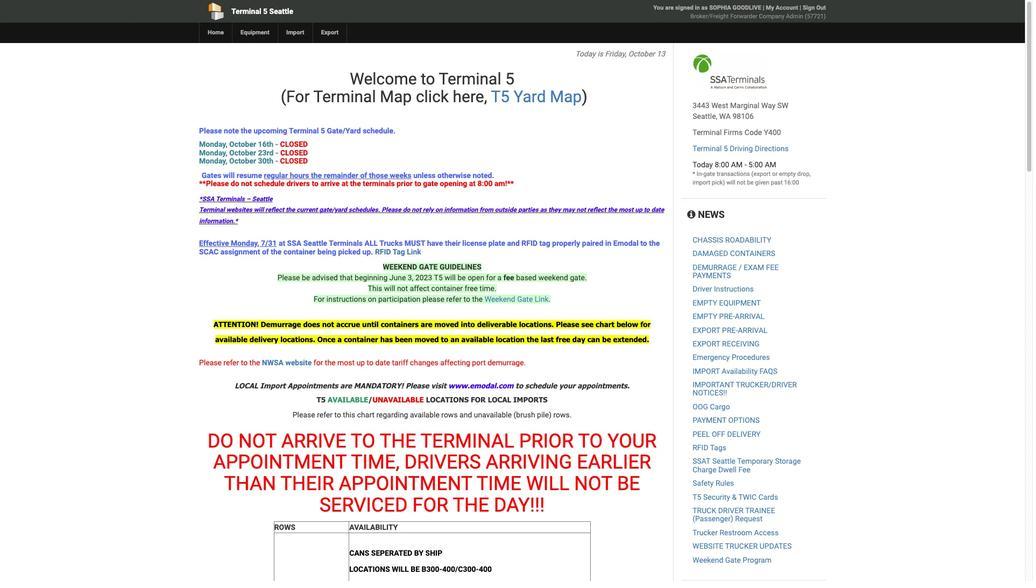 Task type: locate. For each thing, give the bounding box(es) containing it.
please up arrive
[[293, 410, 315, 419]]

container inside 'at ssa seattle terminals all trucks must have their license plate and rfid tag properly paired in emodal to the scac assignment of the container being picked up.'
[[284, 247, 316, 256]]

0 horizontal spatial gate
[[517, 295, 533, 303]]

.
[[549, 295, 551, 303]]

0 vertical spatial are
[[665, 4, 674, 11]]

october down note
[[229, 140, 256, 149]]

to inside 'at ssa seattle terminals all trucks must have their license plate and rfid tag properly paired in emodal to the scac assignment of the container being picked up.'
[[640, 239, 647, 248]]

have
[[427, 239, 443, 248]]

schedule inside gates will resume regular hours the remainder of those weeks unless otherwise noted. **please do not schedule drivers to arrive at the terminals prior to gate opening at 8:00 am!**
[[254, 179, 285, 188]]

1 vertical spatial gate
[[423, 179, 438, 188]]

container inside attention! demurrage does not accrue until containers are moved into deliverable locations. please see chart below for available delivery locations. once a container has been moved to an available location the last free day can be extended.
[[344, 335, 378, 344]]

1 vertical spatial import
[[260, 381, 286, 390]]

company
[[759, 13, 784, 20]]

1 vertical spatial terminals
[[329, 239, 363, 248]]

container up please
[[431, 284, 463, 293]]

terminals
[[363, 179, 395, 188]]

1 vertical spatial container
[[431, 284, 463, 293]]

3 closed from the top
[[280, 157, 308, 165]]

1 vertical spatial refer
[[223, 359, 239, 367]]

will inside *ssa terminals – seattle terminal websites will reflect the current gate/yard schedules. please do not rely on information from outside parties as they may not reflect the most up to date information.*
[[254, 206, 264, 214]]

0 vertical spatial export
[[693, 326, 720, 334]]

most inside *ssa terminals – seattle terminal websites will reflect the current gate/yard schedules. please do not rely on information from outside parties as they may not reflect the most up to date information.*
[[619, 206, 633, 214]]

link down weekend
[[535, 295, 549, 303]]

1 horizontal spatial of
[[360, 171, 367, 179]]

t5 inside chassis roadability damaged containers demurrage / exam fee payments driver instructions empty equipment empty pre-arrival export pre-arrival export receiving emergency procedures import availability faqs important trucker/driver notices!! oog cargo payment options peel off delivery rfid tags ssat seattle temporary storage charge dwell fee safety rules t5 security & twic cards truck driver trainee (passenger) request trucker restroom access website trucker updates weekend gate program
[[693, 493, 701, 501]]

/
[[739, 263, 742, 272], [368, 395, 372, 404]]

today for today is friday, october 13
[[575, 50, 596, 58]]

0 vertical spatial moved
[[435, 320, 459, 329]]

reflect right may
[[587, 206, 606, 214]]

refer right please
[[446, 295, 462, 303]]

current
[[297, 206, 318, 214]]

1 horizontal spatial am
[[765, 160, 776, 169]]

at right arrive
[[342, 179, 348, 188]]

please left visit
[[406, 381, 429, 390]]

1 vertical spatial locations
[[349, 565, 390, 573]]

1 vertical spatial a
[[338, 335, 342, 344]]

most up emodal
[[619, 206, 633, 214]]

for inside local import appointments are mandatory! please visit www.emodal.com to schedule your appointments. t5 available / unavailable locations for local imports
[[471, 395, 486, 404]]

0 horizontal spatial for
[[412, 494, 448, 516]]

30th
[[258, 157, 273, 165]]

please inside please note the upcoming terminal 5 gate/yard schedule. monday, october 16th - closed monday, october 23rd - closed monday, october 30th - closed
[[199, 126, 222, 135]]

0 vertical spatial on
[[435, 206, 442, 214]]

refer for please refer to this chart regarding available rows and unavailable (brush pile) rows.
[[317, 410, 333, 419]]

arrive
[[320, 179, 340, 188]]

options
[[728, 416, 760, 425]]

deliverable
[[477, 320, 517, 329]]

weekend inside the weekend gate guidelines please be advised that beginning june 3, 2023 t5 will be open for a fee based weekend gate. this will not affect container free time. for instructions on participation please refer to the weekend gate link .
[[485, 295, 515, 303]]

0 vertical spatial link
[[407, 247, 421, 256]]

1 vertical spatial will
[[392, 565, 409, 573]]

seattle inside *ssa terminals – seattle terminal websites will reflect the current gate/yard schedules. please do not rely on information from outside parties as they may not reflect the most up to date information.*
[[252, 196, 272, 203]]

peel off delivery link
[[693, 430, 761, 438]]

5 left gate/yard
[[321, 126, 325, 135]]

0 vertical spatial local
[[235, 381, 258, 390]]

please down ssa
[[277, 273, 300, 282]]

2 vertical spatial are
[[340, 381, 352, 390]]

a right once
[[338, 335, 342, 344]]

| left sign
[[800, 4, 801, 11]]

0 horizontal spatial weekend
[[485, 295, 515, 303]]

at right opening
[[469, 179, 476, 188]]

2 horizontal spatial available
[[461, 335, 494, 344]]

regular
[[264, 171, 288, 179]]

up up emodal
[[635, 206, 642, 214]]

1 vertical spatial for
[[412, 494, 448, 516]]

0 vertical spatial of
[[360, 171, 367, 179]]

1 horizontal spatial a
[[498, 273, 502, 282]]

cargo
[[710, 402, 730, 411]]

t5 down appointments
[[317, 395, 326, 404]]

not inside attention! demurrage does not accrue until containers are moved into deliverable locations. please see chart below for available delivery locations. once a container has been moved to an available location the last free day can be extended.
[[322, 320, 334, 329]]

be down by
[[411, 565, 420, 573]]

t5 left yard
[[491, 87, 510, 106]]

as inside you are signed in as sophia goodlive | my account | sign out broker/freight forwarder company admin (57721)
[[701, 4, 708, 11]]

schedule down 30th
[[254, 179, 285, 188]]

0 horizontal spatial /
[[368, 395, 372, 404]]

0 vertical spatial schedule
[[254, 179, 285, 188]]

1 horizontal spatial reflect
[[587, 206, 606, 214]]

0 horizontal spatial to
[[351, 430, 375, 452]]

faqs
[[760, 367, 778, 375]]

0 vertical spatial /
[[739, 263, 742, 272]]

0 vertical spatial import
[[286, 29, 304, 36]]

2 am from the left
[[765, 160, 776, 169]]

0 horizontal spatial on
[[368, 295, 376, 303]]

0 vertical spatial the
[[380, 430, 416, 452]]

5 right the here, on the top left of the page
[[505, 69, 514, 88]]

1 empty from the top
[[693, 298, 717, 307]]

1 export from the top
[[693, 326, 720, 334]]

0 horizontal spatial free
[[465, 284, 478, 293]]

schedule inside local import appointments are mandatory! please visit www.emodal.com to schedule your appointments. t5 available / unavailable locations for local imports
[[525, 381, 557, 390]]

t5 down safety
[[693, 493, 701, 501]]

of inside gates will resume regular hours the remainder of those weeks unless otherwise noted. **please do not schedule drivers to arrive at the terminals prior to gate opening at 8:00 am!**
[[360, 171, 367, 179]]

will right gates
[[223, 171, 235, 179]]

today inside today                                                                                                                                                                                                                                                                                                                                                                                                                                                                                                                                                                                                                                                                                                           8:00 am - 5:00 am * in-gate transactions (export or empty drop, import pick) will not be given past 16:00
[[693, 160, 713, 169]]

a left the fee
[[498, 273, 502, 282]]

0 vertical spatial refer
[[446, 295, 462, 303]]

please left note
[[199, 126, 222, 135]]

terminals left all
[[329, 239, 363, 248]]

available
[[328, 395, 368, 404]]

given
[[755, 179, 769, 186]]

a
[[498, 273, 502, 282], [338, 335, 342, 344]]

the right note
[[241, 126, 252, 135]]

cans seperated by ship
[[349, 549, 442, 557]]

400
[[479, 565, 492, 573]]

they
[[548, 206, 561, 214]]

for right website
[[314, 359, 323, 367]]

1 horizontal spatial will
[[526, 472, 569, 495]]

security
[[703, 493, 730, 501]]

gate inside the weekend gate guidelines please be advised that beginning june 3, 2023 t5 will be open for a fee based weekend gate. this will not affect container free time. for instructions on participation please refer to the weekend gate link .
[[517, 295, 533, 303]]

pick)
[[712, 179, 725, 186]]

locations. down does
[[280, 335, 315, 344]]

1 horizontal spatial today
[[693, 160, 713, 169]]

am up transactions
[[731, 160, 743, 169]]

be inside today                                                                                                                                                                                                                                                                                                                                                                                                                                                                                                                                                                                                                                                                                                           8:00 am - 5:00 am * in-gate transactions (export or empty drop, import pick) will not be given past 16:00
[[747, 179, 754, 186]]

october left 23rd
[[229, 148, 256, 157]]

8:00 inside today                                                                                                                                                                                                                                                                                                                                                                                                                                                                                                                                                                                                                                                                                                           8:00 am - 5:00 am * in-gate transactions (export or empty drop, import pick) will not be given past 16:00
[[715, 160, 729, 169]]

rfid inside 'at ssa seattle terminals all trucks must have their license plate and rfid tag properly paired in emodal to the scac assignment of the container being picked up.'
[[522, 239, 538, 248]]

1 vertical spatial do
[[403, 206, 410, 214]]

1 horizontal spatial are
[[421, 320, 432, 329]]

1 vertical spatial up
[[357, 359, 365, 367]]

to left info circle icon
[[644, 206, 650, 214]]

1 | from the left
[[763, 4, 764, 11]]

date left info circle icon
[[651, 206, 664, 214]]

the left ssa
[[271, 247, 282, 256]]

0 horizontal spatial map
[[380, 87, 412, 106]]

1 vertical spatial not
[[574, 472, 612, 495]]

1 vertical spatial export
[[693, 339, 720, 348]]

map left click
[[380, 87, 412, 106]]

an
[[450, 335, 459, 344]]

hours
[[290, 171, 309, 179]]

to left arrive
[[312, 179, 318, 188]]

free left day
[[556, 335, 570, 344]]

delivery
[[727, 430, 761, 438]]

seattle inside 'at ssa seattle terminals all trucks must have their license plate and rfid tag properly paired in emodal to the scac assignment of the container being picked up.'
[[303, 239, 327, 248]]

equipment
[[241, 29, 270, 36]]

1 vertical spatial locations.
[[280, 335, 315, 344]]

1 vertical spatial in
[[605, 239, 611, 248]]

locations inside local import appointments are mandatory! please visit www.emodal.com to schedule your appointments. t5 available / unavailable locations for local imports
[[426, 395, 469, 404]]

0 horizontal spatial reflect
[[265, 206, 284, 214]]

to inside *ssa terminals – seattle terminal websites will reflect the current gate/yard schedules. please do not rely on information from outside parties as they may not reflect the most up to date information.*
[[644, 206, 650, 214]]

0 horizontal spatial be
[[411, 565, 420, 573]]

rows
[[441, 410, 458, 419]]

effective monday, 7/31
[[199, 239, 277, 248]]

locations
[[426, 395, 469, 404], [349, 565, 390, 573]]

1 horizontal spatial and
[[507, 239, 520, 248]]

on inside the weekend gate guidelines please be advised that beginning june 3, 2023 t5 will be open for a fee based weekend gate. this will not affect container free time. for instructions on participation please refer to the weekend gate link .
[[368, 295, 376, 303]]

driver instructions link
[[693, 285, 754, 293]]

to right emodal
[[640, 239, 647, 248]]

www.emodal.com
[[448, 381, 514, 390]]

0 vertical spatial for
[[471, 395, 486, 404]]

1 horizontal spatial do
[[403, 206, 410, 214]]

of inside 'at ssa seattle terminals all trucks must have their license plate and rfid tag properly paired in emodal to the scac assignment of the container being picked up.'
[[262, 247, 269, 256]]

oog cargo link
[[693, 402, 730, 411]]

ssat
[[693, 457, 710, 466]]

regarding
[[376, 410, 408, 419]]

import left export link
[[286, 29, 304, 36]]

properly
[[552, 239, 580, 248]]

rfid inside chassis roadability damaged containers demurrage / exam fee payments driver instructions empty equipment empty pre-arrival export pre-arrival export receiving emergency procedures import availability faqs important trucker/driver notices!! oog cargo payment options peel off delivery rfid tags ssat seattle temporary storage charge dwell fee safety rules t5 security & twic cards truck driver trainee (passenger) request trucker restroom access website trucker updates weekend gate program
[[693, 443, 708, 452]]

those
[[369, 171, 388, 179]]

up up mandatory!
[[357, 359, 365, 367]]

in right paired
[[605, 239, 611, 248]]

to left 'nwsa'
[[241, 359, 248, 367]]

5 up equipment
[[263, 7, 267, 16]]

2 vertical spatial for
[[314, 359, 323, 367]]

gate down based
[[517, 295, 533, 303]]

will down prior
[[526, 472, 569, 495]]

procedures
[[732, 353, 770, 362]]

has
[[380, 335, 393, 344]]

0 vertical spatial for
[[486, 273, 496, 282]]

1 to from the left
[[351, 430, 375, 452]]

affect
[[410, 284, 429, 293]]

0 horizontal spatial at
[[279, 239, 285, 248]]

0 vertical spatial empty
[[693, 298, 717, 307]]

not up participation
[[397, 284, 408, 293]]

1 horizontal spatial in
[[695, 4, 700, 11]]

please right the schedules.
[[382, 206, 401, 214]]

0 vertical spatial will
[[526, 472, 569, 495]]

0 vertical spatial today
[[575, 50, 596, 58]]

moved right been
[[415, 335, 439, 344]]

my account link
[[766, 4, 798, 11]]

13
[[657, 50, 665, 58]]

1 vertical spatial as
[[540, 206, 547, 214]]

schedule
[[254, 179, 285, 188], [525, 381, 557, 390]]

on down this
[[368, 295, 376, 303]]

terminal inside please note the upcoming terminal 5 gate/yard schedule. monday, october 16th - closed monday, october 23rd - closed monday, october 30th - closed
[[289, 126, 319, 135]]

1 horizontal spatial date
[[651, 206, 664, 214]]

terminals inside *ssa terminals – seattle terminal websites will reflect the current gate/yard schedules. please do not rely on information from outside parties as they may not reflect the most up to date information.*
[[216, 196, 245, 203]]

the
[[241, 126, 252, 135], [311, 171, 322, 179], [350, 179, 361, 188], [286, 206, 295, 214], [608, 206, 617, 214], [649, 239, 660, 248], [271, 247, 282, 256], [472, 295, 483, 303], [527, 335, 539, 344], [249, 359, 260, 367], [325, 359, 336, 367]]

terminals inside 'at ssa seattle terminals all trucks must have their license plate and rfid tag properly paired in emodal to the scac assignment of the container being picked up.'
[[329, 239, 363, 248]]

3443 west marginal way sw seattle, wa 98106
[[693, 101, 789, 121]]

their
[[280, 472, 334, 495]]

please
[[199, 126, 222, 135], [382, 206, 401, 214], [277, 273, 300, 282], [556, 320, 579, 329], [199, 359, 222, 367], [406, 381, 429, 390], [293, 410, 315, 419]]

gate down the trucker
[[725, 556, 741, 564]]

to inside welcome to terminal 5 (for terminal map click here, t5 yard map )
[[421, 69, 435, 88]]

may
[[563, 206, 575, 214]]

the left last
[[527, 335, 539, 344]]

link right tag at left top
[[407, 247, 421, 256]]

terminals up websites
[[216, 196, 245, 203]]

container down until on the bottom
[[344, 335, 378, 344]]

0 horizontal spatial |
[[763, 4, 764, 11]]

1 horizontal spatial link
[[535, 295, 549, 303]]

be inside the do not arrive to the terminal prior to your appointment time, drivers arriving earlier than their appointment time will not be serviced for the day!!!
[[617, 472, 640, 495]]

will inside the do not arrive to the terminal prior to your appointment time, drivers arriving earlier than their appointment time will not be serviced for the day!!!
[[526, 472, 569, 495]]

past
[[771, 179, 783, 186]]

0 vertical spatial not
[[238, 430, 276, 452]]

1 horizontal spatial be
[[617, 472, 640, 495]]

1 vertical spatial the
[[453, 494, 489, 516]]

refer down attention!
[[223, 359, 239, 367]]

extended.
[[613, 335, 649, 344]]

in right the signed at the right top of the page
[[695, 4, 700, 11]]

instructions
[[714, 285, 754, 293]]

1 horizontal spatial /
[[739, 263, 742, 272]]

chart right this
[[357, 410, 375, 419]]

import
[[693, 179, 710, 186]]

please down attention!
[[199, 359, 222, 367]]

terminal 5 driving directions
[[693, 144, 789, 153]]

rfid left tag
[[522, 239, 538, 248]]

of right assignment
[[262, 247, 269, 256]]

are up available
[[340, 381, 352, 390]]

link inside the weekend gate guidelines please be advised that beginning june 3, 2023 t5 will be open for a fee based weekend gate. this will not affect container free time. for instructions on participation please refer to the weekend gate link .
[[535, 295, 549, 303]]

pre- down empty equipment link
[[719, 312, 735, 321]]

outside
[[495, 206, 517, 214]]

safety rules link
[[693, 479, 734, 488]]

your
[[608, 430, 657, 452]]

do inside gates will resume regular hours the remainder of those weeks unless otherwise noted. **please do not schedule drivers to arrive at the terminals prior to gate opening at 8:00 am!**
[[231, 179, 239, 188]]

moved
[[435, 320, 459, 329], [415, 335, 439, 344]]

1 horizontal spatial up
[[635, 206, 642, 214]]

0 horizontal spatial most
[[337, 359, 355, 367]]

will inside gates will resume regular hours the remainder of those weeks unless otherwise noted. **please do not schedule drivers to arrive at the terminals prior to gate opening at 8:00 am!**
[[223, 171, 235, 179]]

demurrage.
[[488, 359, 526, 367]]

website
[[693, 542, 723, 551]]

the left day!!!
[[453, 494, 489, 516]]

for up time.
[[486, 273, 496, 282]]

1 horizontal spatial refer
[[317, 410, 333, 419]]

broker/freight
[[690, 13, 729, 20]]

seattle right – at the top
[[252, 196, 272, 203]]

refer for please refer to the nwsa website for the most up to date tariff changes affecting port demurrage.
[[223, 359, 239, 367]]

2 vertical spatial container
[[344, 335, 378, 344]]

terminals
[[216, 196, 245, 203], [329, 239, 363, 248]]

terminal 5 driving directions link
[[693, 144, 789, 153]]

unless
[[413, 171, 436, 179]]

1 horizontal spatial free
[[556, 335, 570, 344]]

in inside you are signed in as sophia goodlive | my account | sign out broker/freight forwarder company admin (57721)
[[695, 4, 700, 11]]

1 horizontal spatial gate
[[725, 556, 741, 564]]

2 | from the left
[[800, 4, 801, 11]]

free inside attention! demurrage does not accrue until containers are moved into deliverable locations. please see chart below for available delivery locations. once a container has been moved to an available location the last free day can be extended.
[[556, 335, 570, 344]]

day
[[572, 335, 585, 344]]

opening
[[440, 179, 467, 188]]

import inside local import appointments are mandatory! please visit www.emodal.com to schedule your appointments. t5 available / unavailable locations for local imports
[[260, 381, 286, 390]]

locations. up last
[[519, 320, 554, 329]]

0 horizontal spatial container
[[284, 247, 316, 256]]

attention! demurrage does not accrue until containers are moved into deliverable locations. please see chart below for available delivery locations. once a container has been moved to an available location the last free day can be extended.
[[214, 320, 651, 344]]

gate up the import
[[703, 171, 715, 178]]

please inside local import appointments are mandatory! please visit www.emodal.com to schedule your appointments. t5 available / unavailable locations for local imports
[[406, 381, 429, 390]]

1 vertical spatial of
[[262, 247, 269, 256]]

refer left this
[[317, 410, 333, 419]]

1 vertical spatial and
[[460, 410, 472, 419]]

gate inside chassis roadability damaged containers demurrage / exam fee payments driver instructions empty equipment empty pre-arrival export pre-arrival export receiving emergency procedures import availability faqs important trucker/driver notices!! oog cargo payment options peel off delivery rfid tags ssat seattle temporary storage charge dwell fee safety rules t5 security & twic cards truck driver trainee (passenger) request trucker restroom access website trucker updates weekend gate program
[[725, 556, 741, 564]]

1 horizontal spatial schedule
[[525, 381, 557, 390]]

2 horizontal spatial are
[[665, 4, 674, 11]]

| left my
[[763, 4, 764, 11]]

not up – at the top
[[241, 179, 252, 188]]

empty down the driver
[[693, 298, 717, 307]]

please inside the weekend gate guidelines please be advised that beginning june 3, 2023 t5 will be open for a fee based weekend gate. this will not affect container free time. for instructions on participation please refer to the weekend gate link .
[[277, 273, 300, 282]]

safety
[[693, 479, 714, 488]]

goodlive
[[733, 4, 761, 11]]

trainee
[[745, 506, 775, 515]]

0 vertical spatial up
[[635, 206, 642, 214]]

local
[[235, 381, 258, 390], [488, 395, 511, 404]]

0 horizontal spatial refer
[[223, 359, 239, 367]]

firms
[[724, 128, 743, 137]]

1 vertical spatial today
[[693, 160, 713, 169]]

be
[[617, 472, 640, 495], [411, 565, 420, 573]]

1 horizontal spatial rfid
[[522, 239, 538, 248]]

be left given
[[747, 179, 754, 186]]

weekend down time.
[[485, 295, 515, 303]]

to down open
[[464, 295, 470, 303]]

0 horizontal spatial a
[[338, 335, 342, 344]]

to down this
[[351, 430, 375, 452]]

0 vertical spatial weekend
[[485, 295, 515, 303]]

for right below at right
[[640, 320, 651, 329]]

1 horizontal spatial map
[[550, 87, 582, 106]]

rfid right up. in the top left of the page
[[375, 247, 391, 256]]

1 horizontal spatial import
[[286, 29, 304, 36]]

export
[[321, 29, 339, 36]]

0 vertical spatial locations
[[426, 395, 469, 404]]

and right plate
[[507, 239, 520, 248]]

free inside the weekend gate guidelines please be advised that beginning june 3, 2023 t5 will be open for a fee based weekend gate. this will not affect container free time. for instructions on participation please refer to the weekend gate link .
[[465, 284, 478, 293]]

do not arrive to the terminal prior to your appointment time, drivers arriving earlier than their appointment time will not be serviced for the day!!!
[[208, 430, 657, 516]]

date left the "tariff"
[[375, 359, 390, 367]]

2 reflect from the left
[[587, 206, 606, 214]]

be right can
[[602, 335, 611, 344]]

terminal 5 seattle image
[[693, 54, 767, 89]]

be
[[747, 179, 754, 186], [302, 273, 310, 282], [458, 273, 466, 282], [602, 335, 611, 344]]

available down into
[[461, 335, 494, 344]]

will right websites
[[254, 206, 264, 214]]

available
[[215, 335, 247, 344], [461, 335, 494, 344], [410, 410, 440, 419]]

0 horizontal spatial am
[[731, 160, 743, 169]]

1 vertical spatial on
[[368, 295, 376, 303]]

are right you
[[665, 4, 674, 11]]

equipment
[[719, 298, 761, 307]]

not inside today                                                                                                                                                                                                                                                                                                                                                                                                                                                                                                                                                                                                                                                                                                           8:00 am - 5:00 am * in-gate transactions (export or empty drop, import pick) will not be given past 16:00
[[737, 179, 746, 186]]

8:00 up transactions
[[715, 160, 729, 169]]

2 empty from the top
[[693, 312, 717, 321]]

be left advised
[[302, 273, 310, 282]]

2 to from the left
[[578, 430, 603, 452]]

not inside the weekend gate guidelines please be advised that beginning june 3, 2023 t5 will be open for a fee based weekend gate. this will not affect container free time. for instructions on participation please refer to the weekend gate link .
[[397, 284, 408, 293]]

ssat seattle temporary storage charge dwell fee link
[[693, 457, 801, 474]]

2 horizontal spatial rfid
[[693, 443, 708, 452]]

until
[[362, 320, 379, 329]]

free down open
[[465, 284, 478, 293]]

of left those
[[360, 171, 367, 179]]

and
[[507, 239, 520, 248], [460, 410, 472, 419]]

containers
[[730, 249, 775, 258]]

8:00
[[715, 160, 729, 169], [478, 179, 493, 188]]

payment
[[693, 416, 726, 425]]

last
[[541, 335, 554, 344]]

1 vertical spatial link
[[535, 295, 549, 303]]

payments
[[693, 271, 731, 280]]

arrival up receiving
[[738, 326, 768, 334]]

0 horizontal spatial gate
[[423, 179, 438, 188]]

gate left opening
[[423, 179, 438, 188]]

0 vertical spatial be
[[617, 472, 640, 495]]

up inside *ssa terminals – seattle terminal websites will reflect the current gate/yard schedules. please do not rely on information from outside parties as they may not reflect the most up to date information.*
[[635, 206, 642, 214]]

as left they
[[540, 206, 547, 214]]

rfid down peel
[[693, 443, 708, 452]]

dwell
[[718, 465, 737, 474]]



Task type: vqa. For each thing, say whether or not it's contained in the screenshot.
1st TO from the left
yes



Task type: describe. For each thing, give the bounding box(es) containing it.
tag
[[393, 247, 405, 256]]

not left rely
[[412, 206, 421, 214]]

- inside today                                                                                                                                                                                                                                                                                                                                                                                                                                                                                                                                                                                                                                                                                                           8:00 am - 5:00 am * in-gate transactions (export or empty drop, import pick) will not be given past 16:00
[[745, 160, 747, 169]]

t5 inside local import appointments are mandatory! please visit www.emodal.com to schedule your appointments. t5 available / unavailable locations for local imports
[[317, 395, 326, 404]]

west
[[711, 101, 728, 110]]

1 vertical spatial date
[[375, 359, 390, 367]]

remainder
[[324, 171, 358, 179]]

forwarder
[[730, 13, 758, 20]]

3443
[[693, 101, 710, 110]]

5 inside please note the upcoming terminal 5 gate/yard schedule. monday, october 16th - closed monday, october 23rd - closed monday, october 30th - closed
[[321, 126, 325, 135]]

does
[[303, 320, 320, 329]]

location
[[496, 335, 525, 344]]

must
[[405, 239, 425, 248]]

off
[[712, 430, 725, 438]]

to left this
[[334, 410, 341, 419]]

june
[[389, 273, 406, 282]]

will down june
[[384, 284, 395, 293]]

gate inside today                                                                                                                                                                                                                                                                                                                                                                                                                                                                                                                                                                                                                                                                                                           8:00 am - 5:00 am * in-gate transactions (export or empty drop, import pick) will not be given past 16:00
[[703, 171, 715, 178]]

/ inside chassis roadability damaged containers demurrage / exam fee payments driver instructions empty equipment empty pre-arrival export pre-arrival export receiving emergency procedures import availability faqs important trucker/driver notices!! oog cargo payment options peel off delivery rfid tags ssat seattle temporary storage charge dwell fee safety rules t5 security & twic cards truck driver trainee (passenger) request trucker restroom access website trucker updates weekend gate program
[[739, 263, 742, 272]]

t5 inside the weekend gate guidelines please be advised that beginning june 3, 2023 t5 will be open for a fee based weekend gate. this will not affect container free time. for instructions on participation please refer to the weekend gate link .
[[434, 273, 443, 282]]

refer inside the weekend gate guidelines please be advised that beginning june 3, 2023 t5 will be open for a fee based weekend gate. this will not affect container free time. for instructions on participation please refer to the weekend gate link .
[[446, 295, 462, 303]]

for inside attention! demurrage does not accrue until containers are moved into deliverable locations. please see chart below for available delivery locations. once a container has been moved to an available location the last free day can be extended.
[[640, 320, 651, 329]]

gate inside gates will resume regular hours the remainder of those weeks unless otherwise noted. **please do not schedule drivers to arrive at the terminals prior to gate opening at 8:00 am!**
[[423, 179, 438, 188]]

storage
[[775, 457, 801, 466]]

8:00 inside gates will resume regular hours the remainder of those weeks unless otherwise noted. **please do not schedule drivers to arrive at the terminals prior to gate opening at 8:00 am!**
[[478, 179, 493, 188]]

weekend inside chassis roadability damaged containers demurrage / exam fee payments driver instructions empty equipment empty pre-arrival export pre-arrival export receiving emergency procedures import availability faqs important trucker/driver notices!! oog cargo payment options peel off delivery rfid tags ssat seattle temporary storage charge dwell fee safety rules t5 security & twic cards truck driver trainee (passenger) request trucker restroom access website trucker updates weekend gate program
[[693, 556, 723, 564]]

access
[[754, 528, 779, 537]]

october up the 'resume'
[[229, 157, 256, 165]]

are inside you are signed in as sophia goodlive | my account | sign out broker/freight forwarder company admin (57721)
[[665, 4, 674, 11]]

advised
[[312, 273, 338, 282]]

do inside *ssa terminals – seattle terminal websites will reflect the current gate/yard schedules. please do not rely on information from outside parties as they may not reflect the most up to date information.*
[[403, 206, 410, 214]]

the down once
[[325, 359, 336, 367]]

the up emodal
[[608, 206, 617, 214]]

0 horizontal spatial locations
[[349, 565, 390, 573]]

2 closed from the top
[[280, 148, 308, 157]]

directions
[[755, 144, 789, 153]]

see
[[581, 320, 594, 329]]

1 am from the left
[[731, 160, 743, 169]]

the inside the weekend gate guidelines please be advised that beginning june 3, 2023 t5 will be open for a fee based weekend gate. this will not affect container free time. for instructions on participation please refer to the weekend gate link .
[[472, 295, 483, 303]]

changes
[[410, 359, 438, 367]]

the left terminals
[[350, 179, 361, 188]]

out
[[816, 4, 826, 11]]

at inside 'at ssa seattle terminals all trucks must have their license plate and rfid tag properly paired in emodal to the scac assignment of the container being picked up.'
[[279, 239, 285, 248]]

all
[[365, 239, 378, 248]]

1 horizontal spatial at
[[342, 179, 348, 188]]

your
[[559, 381, 575, 390]]

pile)
[[537, 410, 552, 419]]

guidelines
[[440, 263, 481, 271]]

website
[[285, 359, 312, 367]]

*ssa
[[199, 196, 214, 203]]

terminal inside *ssa terminals – seattle terminal websites will reflect the current gate/yard schedules. please do not rely on information from outside parties as they may not reflect the most up to date information.*
[[199, 206, 225, 214]]

damaged containers link
[[693, 249, 775, 258]]

1 vertical spatial pre-
[[722, 326, 738, 334]]

plate
[[488, 239, 505, 248]]

appointments.
[[577, 381, 630, 390]]

1 map from the left
[[380, 87, 412, 106]]

the right emodal
[[649, 239, 660, 248]]

in-
[[697, 171, 703, 178]]

a inside the weekend gate guidelines please be advised that beginning june 3, 2023 t5 will be open for a fee based weekend gate. this will not affect container free time. for instructions on participation please refer to the weekend gate link .
[[498, 273, 502, 282]]

2 export from the top
[[693, 339, 720, 348]]

you are signed in as sophia goodlive | my account | sign out broker/freight forwarder company admin (57721)
[[653, 4, 826, 20]]

1 horizontal spatial available
[[410, 410, 440, 419]]

0 horizontal spatial up
[[357, 359, 365, 367]]

on inside *ssa terminals – seattle terminal websites will reflect the current gate/yard schedules. please do not rely on information from outside parties as they may not reflect the most up to date information.*
[[435, 206, 442, 214]]

to inside the weekend gate guidelines please be advised that beginning june 3, 2023 t5 will be open for a fee based weekend gate. this will not affect container free time. for instructions on participation please refer to the weekend gate link .
[[464, 295, 470, 303]]

y400
[[764, 128, 781, 137]]

be down guidelines at left
[[458, 273, 466, 282]]

please inside *ssa terminals – seattle terminal websites will reflect the current gate/yard schedules. please do not rely on information from outside parties as they may not reflect the most up to date information.*
[[382, 206, 401, 214]]

0 vertical spatial pre-
[[719, 312, 735, 321]]

0 horizontal spatial locations.
[[280, 335, 315, 344]]

(for
[[281, 87, 310, 106]]

–
[[246, 196, 250, 203]]

is
[[597, 50, 603, 58]]

5 inside welcome to terminal 5 (for terminal map click here, t5 yard map )
[[505, 69, 514, 88]]

affecting
[[440, 359, 470, 367]]

information
[[444, 206, 478, 214]]

- right 16th
[[275, 140, 278, 149]]

rely
[[423, 206, 434, 214]]

0 vertical spatial locations.
[[519, 320, 554, 329]]

rules
[[716, 479, 734, 488]]

1 vertical spatial chart
[[357, 410, 375, 419]]

t5 inside welcome to terminal 5 (for terminal map click here, t5 yard map )
[[491, 87, 510, 106]]

into
[[461, 320, 475, 329]]

5 left driving
[[724, 144, 728, 153]]

the inside please note the upcoming terminal 5 gate/yard schedule. monday, october 16th - closed monday, october 23rd - closed monday, october 30th - closed
[[241, 126, 252, 135]]

for inside the weekend gate guidelines please be advised that beginning june 3, 2023 t5 will be open for a fee based weekend gate. this will not affect container free time. for instructions on participation please refer to the weekend gate link .
[[486, 273, 496, 282]]

0 horizontal spatial not
[[238, 430, 276, 452]]

the right hours
[[311, 171, 322, 179]]

0 vertical spatial arrival
[[735, 312, 765, 321]]

(export
[[751, 171, 771, 178]]

date inside *ssa terminals – seattle terminal websites will reflect the current gate/yard schedules. please do not rely on information from outside parties as they may not reflect the most up to date information.*
[[651, 206, 664, 214]]

5 inside terminal 5 seattle link
[[263, 7, 267, 16]]

1 closed from the top
[[280, 140, 308, 149]]

7/31
[[261, 239, 277, 248]]

container inside the weekend gate guidelines please be advised that beginning june 3, 2023 t5 will be open for a fee based weekend gate. this will not affect container free time. for instructions on participation please refer to the weekend gate link .
[[431, 284, 463, 293]]

please refer to this chart regarding available rows and unavailable (brush pile) rows.
[[293, 410, 572, 419]]

wa
[[719, 112, 731, 121]]

home
[[208, 29, 224, 36]]

that
[[340, 273, 353, 282]]

will down guidelines at left
[[445, 273, 456, 282]]

locations will be b300-400/c300-400
[[349, 565, 492, 573]]

ship
[[425, 549, 442, 557]]

/ inside local import appointments are mandatory! please visit www.emodal.com to schedule your appointments. t5 available / unavailable locations for local imports
[[368, 395, 372, 404]]

0 horizontal spatial will
[[392, 565, 409, 573]]

exam
[[744, 263, 764, 272]]

1 vertical spatial most
[[337, 359, 355, 367]]

be inside attention! demurrage does not accrue until containers are moved into deliverable locations. please see chart below for available delivery locations. once a container has been moved to an available location the last free day can be extended.
[[602, 335, 611, 344]]

roadability
[[725, 236, 771, 244]]

accrue
[[336, 320, 360, 329]]

demurrage
[[261, 320, 301, 329]]

to up mandatory!
[[367, 359, 373, 367]]

effective
[[199, 239, 229, 248]]

2 map from the left
[[550, 87, 582, 106]]

to inside attention! demurrage does not accrue until containers are moved into deliverable locations. please see chart below for available delivery locations. once a container has been moved to an available location the last free day can be extended.
[[441, 335, 448, 344]]

)
[[582, 87, 587, 106]]

rows.
[[553, 410, 572, 419]]

program
[[743, 556, 772, 564]]

seattle inside chassis roadability damaged containers demurrage / exam fee payments driver instructions empty equipment empty pre-arrival export pre-arrival export receiving emergency procedures import availability faqs important trucker/driver notices!! oog cargo payment options peel off delivery rfid tags ssat seattle temporary storage charge dwell fee safety rules t5 security & twic cards truck driver trainee (passenger) request trucker restroom access website trucker updates weekend gate program
[[712, 457, 736, 466]]

for inside the do not arrive to the terminal prior to your appointment time, drivers arriving earlier than their appointment time will not be serviced for the day!!!
[[412, 494, 448, 516]]

notices!!
[[693, 389, 727, 397]]

400/c300-
[[442, 565, 479, 573]]

demurrage / exam fee payments link
[[693, 263, 779, 280]]

today for today                                                                                                                                                                                                                                                                                                                                                                                                                                                                                                                                                                                                                                                                                                           8:00 am - 5:00 am * in-gate transactions (export or empty drop, import pick) will not be given past 16:00
[[693, 160, 713, 169]]

been
[[395, 335, 413, 344]]

rfid tags link
[[693, 443, 726, 452]]

1 reflect from the left
[[265, 206, 284, 214]]

&
[[732, 493, 737, 501]]

their
[[445, 239, 461, 248]]

2 horizontal spatial at
[[469, 179, 476, 188]]

are inside attention! demurrage does not accrue until containers are moved into deliverable locations. please see chart below for available delivery locations. once a container has been moved to an available location the last free day can be extended.
[[421, 320, 432, 329]]

gate/yard
[[319, 206, 347, 214]]

1 vertical spatial be
[[411, 565, 420, 573]]

terminal 5 seattle
[[231, 7, 293, 16]]

damaged
[[693, 249, 728, 258]]

based
[[516, 273, 537, 282]]

sign
[[803, 4, 815, 11]]

seattle up import link
[[269, 7, 293, 16]]

imports
[[513, 395, 548, 404]]

t5 yard map link
[[491, 87, 582, 106]]

participation
[[378, 295, 420, 303]]

1 vertical spatial arrival
[[738, 326, 768, 334]]

october left 13
[[628, 50, 655, 58]]

0 horizontal spatial available
[[215, 335, 247, 344]]

import availability faqs link
[[693, 367, 778, 375]]

the left 'nwsa'
[[249, 359, 260, 367]]

local import appointments are mandatory! please visit www.emodal.com to schedule your appointments. t5 available / unavailable locations for local imports
[[235, 381, 630, 404]]

- right 23rd
[[275, 148, 278, 157]]

this
[[343, 410, 355, 419]]

are inside local import appointments are mandatory! please visit www.emodal.com to schedule your appointments. t5 available / unavailable locations for local imports
[[340, 381, 352, 390]]

can
[[587, 335, 600, 344]]

1 vertical spatial moved
[[415, 335, 439, 344]]

temporary
[[737, 457, 773, 466]]

schedule.
[[363, 126, 396, 135]]

empty equipment link
[[693, 298, 761, 307]]

chart inside attention! demurrage does not accrue until containers are moved into deliverable locations. please see chart below for available delivery locations. once a container has been moved to an available location the last free day can be extended.
[[596, 320, 614, 329]]

0 horizontal spatial the
[[380, 430, 416, 452]]

to right prior
[[415, 179, 421, 188]]

time
[[477, 472, 521, 495]]

mandatory!
[[354, 381, 404, 390]]

will inside today                                                                                                                                                                                                                                                                                                                                                                                                                                                                                                                                                                                                                                                                                                           8:00 am - 5:00 am * in-gate transactions (export or empty drop, import pick) will not be given past 16:00
[[726, 179, 735, 186]]

information.*
[[199, 217, 238, 225]]

1 horizontal spatial not
[[574, 472, 612, 495]]

gate/yard
[[327, 126, 361, 135]]

the left current
[[286, 206, 295, 214]]

a inside attention! demurrage does not accrue until containers are moved into deliverable locations. please see chart below for available delivery locations. once a container has been moved to an available location the last free day can be extended.
[[338, 335, 342, 344]]

not inside gates will resume regular hours the remainder of those weeks unless otherwise noted. **please do not schedule drivers to arrive at the terminals prior to gate opening at 8:00 am!**
[[241, 179, 252, 188]]

2023
[[415, 273, 432, 282]]

trucks
[[379, 239, 403, 248]]

the inside attention! demurrage does not accrue until containers are moved into deliverable locations. please see chart below for available delivery locations. once a container has been moved to an available location the last free day can be extended.
[[527, 335, 539, 344]]

1 vertical spatial local
[[488, 395, 511, 404]]

not right may
[[576, 206, 586, 214]]

as inside *ssa terminals – seattle terminal websites will reflect the current gate/yard schedules. please do not rely on information from outside parties as they may not reflect the most up to date information.*
[[540, 206, 547, 214]]

0 horizontal spatial rfid
[[375, 247, 391, 256]]

0 horizontal spatial local
[[235, 381, 258, 390]]

assignment
[[220, 247, 260, 256]]

and inside 'at ssa seattle terminals all trucks must have their license plate and rfid tag properly paired in emodal to the scac assignment of the container being picked up.'
[[507, 239, 520, 248]]

info circle image
[[687, 210, 696, 220]]

tariff
[[392, 359, 408, 367]]

in inside 'at ssa seattle terminals all trucks must have their license plate and rfid tag properly paired in emodal to the scac assignment of the container being picked up.'
[[605, 239, 611, 248]]

chassis roadability damaged containers demurrage / exam fee payments driver instructions empty equipment empty pre-arrival export pre-arrival export receiving emergency procedures import availability faqs important trucker/driver notices!! oog cargo payment options peel off delivery rfid tags ssat seattle temporary storage charge dwell fee safety rules t5 security & twic cards truck driver trainee (passenger) request trucker restroom access website trucker updates weekend gate program
[[693, 236, 801, 564]]

unavailable
[[474, 410, 512, 419]]

- right 30th
[[275, 157, 278, 165]]

to inside local import appointments are mandatory! please visit www.emodal.com to schedule your appointments. t5 available / unavailable locations for local imports
[[516, 381, 523, 390]]

seperated
[[371, 549, 412, 557]]

0 horizontal spatial and
[[460, 410, 472, 419]]

please inside attention! demurrage does not accrue until containers are moved into deliverable locations. please see chart below for available delivery locations. once a container has been moved to an available location the last free day can be extended.
[[556, 320, 579, 329]]



